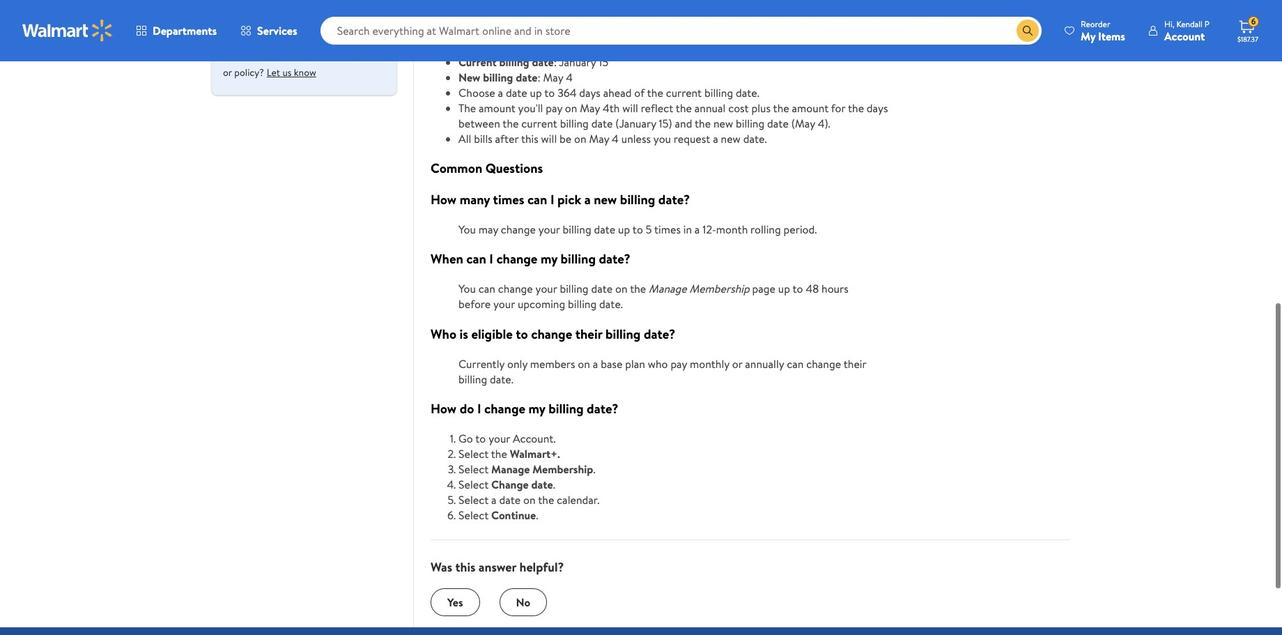 Task type: describe. For each thing, give the bounding box(es) containing it.
3 select from the top
[[459, 477, 489, 492]]

calendar.
[[557, 492, 600, 508]]

you
[[654, 131, 671, 146]]

48
[[806, 281, 819, 296]]

your down when can i change my billing date?
[[536, 281, 557, 296]]

you'll
[[518, 100, 543, 115]]

1 select from the top
[[459, 446, 489, 462]]

currently
[[459, 356, 505, 371]]

1 horizontal spatial days
[[867, 100, 889, 115]]

annually
[[746, 356, 785, 371]]

billing right current
[[500, 54, 530, 69]]

may
[[479, 222, 499, 237]]

change
[[492, 477, 529, 492]]

new down cost
[[721, 131, 741, 146]]

a right pick
[[585, 190, 591, 208]]

have feedback about a store, product or policy?
[[223, 47, 381, 79]]

0 vertical spatial times
[[493, 190, 525, 208]]

who
[[431, 325, 457, 343]]

store,
[[321, 47, 346, 61]]

2 select from the top
[[459, 462, 489, 477]]

1 horizontal spatial up
[[618, 222, 630, 237]]

a right 'request'
[[713, 131, 719, 146]]

5 select from the top
[[459, 508, 489, 523]]

how for how do i change my billing date?
[[431, 400, 457, 418]]

for
[[832, 100, 846, 115]]

a right in
[[695, 222, 700, 237]]

0 horizontal spatial :
[[538, 69, 541, 85]]

0 vertical spatial their
[[576, 325, 603, 343]]

my
[[1081, 28, 1096, 44]]

services
[[257, 23, 297, 38]]

how do i change my billing date?
[[431, 400, 619, 418]]

cost
[[729, 100, 749, 115]]

account for p
[[1165, 28, 1206, 44]]

current
[[459, 54, 497, 69]]

is
[[460, 325, 469, 343]]

hi,
[[1165, 18, 1175, 30]]

plus
[[752, 100, 771, 115]]

6 $187.37
[[1238, 15, 1259, 44]]

know
[[294, 66, 316, 79]]

page up to 48 hours before your upcoming billing date.
[[459, 281, 849, 312]]

be
[[560, 131, 572, 146]]

this inside current billing date : january 15 new billing date : may 4 choose a date up to 364 days ahead of the current billing date. the amount you'll pay on may 4th will reflect the annual cost plus the amount for the days between the current billing date (january 15) and the new billing date (may 4). all bills after this will be on may 4 unless you request a new date.
[[521, 131, 539, 146]]

up inside page up to 48 hours before your upcoming billing date.
[[779, 281, 791, 296]]

request
[[674, 131, 711, 146]]

billing down "members"
[[549, 400, 584, 418]]

date? down the base
[[587, 400, 619, 418]]

change up "members"
[[531, 325, 573, 343]]

can right the when
[[467, 250, 486, 268]]

go
[[459, 431, 473, 446]]

date. down plus
[[744, 131, 767, 146]]

between
[[459, 115, 500, 131]]

on right be
[[575, 131, 587, 146]]

the down you may change your billing date up to 5 times in a 12-month rolling period.
[[630, 281, 646, 296]]

their inside currently only members on a base plan who pay monthly or annually can change their billing date.
[[844, 356, 867, 371]]

choose
[[459, 85, 496, 100]]

your down how many times can i pick a new billing date?
[[539, 222, 560, 237]]

policy?
[[234, 66, 264, 79]]

on down you may change your billing date up to 5 times in a 12-month rolling period.
[[616, 281, 628, 296]]

Walmart Site-Wide search field
[[320, 17, 1042, 45]]

yes
[[448, 595, 463, 610]]

billing down pick
[[563, 222, 592, 237]]

who
[[648, 356, 668, 371]]

change right do
[[485, 400, 526, 418]]

billing up the base
[[606, 325, 641, 343]]

billing right annual
[[736, 115, 765, 131]]

unless
[[622, 131, 651, 146]]

common questions
[[431, 159, 543, 177]]

1 vertical spatial this
[[456, 558, 476, 576]]

date? up who
[[644, 325, 676, 343]]

i for do
[[477, 400, 481, 418]]

the
[[459, 100, 476, 115]]

you can change your billing date on the manage membership
[[459, 281, 750, 296]]

all
[[459, 131, 472, 146]]

billing down 364
[[560, 115, 589, 131]]

many
[[460, 190, 490, 208]]

2 vertical spatial may
[[589, 131, 610, 146]]

6
[[1252, 15, 1257, 27]]

no button
[[500, 588, 547, 616]]

currently only members on a base plan who pay monthly or annually can change their billing date.
[[459, 356, 867, 387]]

us
[[283, 66, 292, 79]]

upcoming
[[518, 296, 566, 312]]

to inside page up to 48 hours before your upcoming billing date.
[[793, 281, 804, 296]]

can left pick
[[528, 190, 548, 208]]

pick
[[558, 190, 582, 208]]

date? up in
[[659, 190, 690, 208]]

to right eligible
[[516, 325, 528, 343]]

1 vertical spatial may
[[580, 100, 600, 115]]

date? up you can change your billing date on the manage membership
[[599, 250, 631, 268]]

january
[[559, 54, 596, 69]]

and
[[675, 115, 693, 131]]

how many times can i pick a new billing date?
[[431, 190, 690, 208]]

1 horizontal spatial will
[[623, 100, 639, 115]]

was this answer helpful?
[[431, 558, 564, 576]]

your inside the go to your account . select the walmart+. select manage membership . select change date . select a date on the calendar. select continue .
[[489, 431, 510, 446]]

p
[[1205, 18, 1210, 30]]

page
[[753, 281, 776, 296]]

my for do
[[529, 400, 546, 418]]

yes button
[[431, 588, 480, 616]]

let
[[267, 66, 280, 79]]

change down when can i change my billing date?
[[498, 281, 533, 296]]

do
[[460, 400, 474, 418]]

billing inside currently only members on a base plan who pay monthly or annually can change their billing date.
[[459, 371, 487, 387]]

base
[[601, 356, 623, 371]]

4th
[[603, 100, 620, 115]]

1 amount from the left
[[479, 100, 516, 115]]

current billing date : january 15 new billing date : may 4 choose a date up to 364 days ahead of the current billing date. the amount you'll pay on may 4th will reflect the annual cost plus the amount for the days between the current billing date (january 15) and the new billing date (may 4). all bills after this will be on may 4 unless you request a new date.
[[459, 54, 889, 146]]

when
[[431, 250, 463, 268]]

month
[[717, 222, 748, 237]]

on up be
[[565, 100, 578, 115]]

1 horizontal spatial manage
[[649, 281, 687, 296]]

364
[[558, 85, 577, 100]]

before
[[459, 296, 491, 312]]

after
[[495, 131, 519, 146]]

a right choose at the top left
[[498, 85, 503, 100]]

annual
[[431, 23, 471, 41]]

new
[[459, 69, 481, 85]]

of
[[635, 85, 645, 100]]

who is eligible to change their billing date?
[[431, 325, 676, 343]]

the right plus
[[774, 100, 790, 115]]

1 horizontal spatial 4
[[612, 131, 619, 146]]

0 horizontal spatial will
[[541, 131, 557, 146]]

bills
[[474, 131, 493, 146]]

continue
[[492, 508, 536, 523]]

billing left plus
[[705, 85, 734, 100]]

can inside currently only members on a base plan who pay monthly or annually can change their billing date.
[[787, 356, 804, 371]]

answer
[[479, 558, 517, 576]]

eligible
[[472, 325, 513, 343]]

(may
[[792, 115, 816, 131]]

1 vertical spatial times
[[655, 222, 681, 237]]

change right may
[[501, 222, 536, 237]]

the right and
[[695, 115, 711, 131]]

departments button
[[124, 14, 229, 47]]

rolling
[[751, 222, 781, 237]]



Task type: vqa. For each thing, say whether or not it's contained in the screenshot.
across inside turn your screen into a canvas with a highly improved s pen that's made bigger, so it feels more comfortable in your hand. use an all-new samsung notes to draw on pdfs, transform handwriting into documents or use voice recording to create images to match your conversations. it's designed to work across your devices and give you the best writing and drawing experience.
no



Task type: locate. For each thing, give the bounding box(es) containing it.
was
[[431, 558, 453, 576]]

or inside currently only members on a base plan who pay monthly or annually can change their billing date.
[[733, 356, 743, 371]]

0 vertical spatial may
[[543, 69, 564, 85]]

your right go
[[489, 431, 510, 446]]

:
[[554, 54, 557, 69], [538, 69, 541, 85]]

a up was this answer helpful?
[[492, 492, 497, 508]]

amount
[[479, 100, 516, 115], [792, 100, 829, 115]]

account inside the go to your account . select the walmart+. select manage membership . select change date . select a date on the calendar. select continue .
[[513, 431, 554, 446]]

can right annually
[[787, 356, 804, 371]]

you for you can change your billing date on the manage membership
[[459, 281, 476, 296]]

2 how from the top
[[431, 400, 457, 418]]

1 you from the top
[[459, 222, 476, 237]]

1 horizontal spatial their
[[844, 356, 867, 371]]

how left do
[[431, 400, 457, 418]]

account
[[1165, 28, 1206, 44], [513, 431, 554, 446]]

change down may
[[497, 250, 538, 268]]

my
[[541, 250, 558, 268], [529, 400, 546, 418]]

you
[[459, 222, 476, 237], [459, 281, 476, 296]]

1 vertical spatial i
[[490, 250, 494, 268]]

will left be
[[541, 131, 557, 146]]

0 horizontal spatial i
[[477, 400, 481, 418]]

2 horizontal spatial i
[[551, 190, 555, 208]]

date. inside currently only members on a base plan who pay monthly or annually can change their billing date.
[[490, 371, 514, 387]]

4 left 15
[[566, 69, 573, 85]]

0 vertical spatial my
[[541, 250, 558, 268]]

amount left for
[[792, 100, 829, 115]]

or left annually
[[733, 356, 743, 371]]

to inside current billing date : january 15 new billing date : may 4 choose a date up to 364 days ahead of the current billing date. the amount you'll pay on may 4th will reflect the annual cost plus the amount for the days between the current billing date (january 15) and the new billing date (may 4). all bills after this will be on may 4 unless you request a new date.
[[545, 85, 555, 100]]

or down have
[[223, 66, 232, 79]]

the right the between
[[503, 115, 519, 131]]

walmart+.
[[510, 446, 560, 462]]

hours
[[822, 281, 849, 296]]

can
[[528, 190, 548, 208], [467, 250, 486, 268], [479, 281, 496, 296], [787, 356, 804, 371]]

may left 15
[[543, 69, 564, 85]]

0 vertical spatial or
[[223, 66, 232, 79]]

times right 5
[[655, 222, 681, 237]]

: left january
[[554, 54, 557, 69]]

15)
[[659, 115, 673, 131]]

1 vertical spatial up
[[618, 222, 630, 237]]

1 vertical spatial or
[[733, 356, 743, 371]]

1 horizontal spatial amount
[[792, 100, 829, 115]]

on down "walmart+."
[[524, 492, 536, 508]]

account left $187.37 on the right top of page
[[1165, 28, 1206, 44]]

pay right who
[[671, 356, 688, 371]]

billing up who is eligible to change their billing date?
[[560, 281, 589, 296]]

membership left page
[[690, 281, 750, 296]]

0 vertical spatial manage
[[649, 281, 687, 296]]

or inside have feedback about a store, product or policy?
[[223, 66, 232, 79]]

1 vertical spatial current
[[522, 115, 558, 131]]

1 vertical spatial my
[[529, 400, 546, 418]]

billing up you may change your billing date up to 5 times in a 12-month rolling period.
[[620, 190, 656, 208]]

to left 5
[[633, 222, 643, 237]]

billing up you can change your billing date on the manage membership
[[561, 250, 596, 268]]

date. up the base
[[600, 296, 623, 312]]

1 vertical spatial membership
[[690, 281, 750, 296]]

helpful?
[[520, 558, 564, 576]]

0 vertical spatial current
[[666, 85, 702, 100]]

4 left unless
[[612, 131, 619, 146]]

1 horizontal spatial times
[[655, 222, 681, 237]]

.
[[554, 431, 556, 446], [594, 462, 596, 477], [553, 477, 556, 492], [536, 508, 539, 523]]

you left may
[[459, 222, 476, 237]]

to inside the go to your account . select the walmart+. select manage membership . select change date . select a date on the calendar. select continue .
[[476, 431, 486, 446]]

1 vertical spatial you
[[459, 281, 476, 296]]

1 vertical spatial pay
[[671, 356, 688, 371]]

new right pick
[[594, 190, 617, 208]]

0 horizontal spatial days
[[580, 85, 601, 100]]

let us know link
[[267, 61, 316, 84]]

my for can
[[541, 250, 558, 268]]

$187.37
[[1238, 34, 1259, 44]]

new
[[714, 115, 734, 131], [721, 131, 741, 146], [594, 190, 617, 208]]

(january
[[616, 115, 657, 131]]

pay inside currently only members on a base plan who pay monthly or annually can change their billing date.
[[671, 356, 688, 371]]

to right go
[[476, 431, 486, 446]]

pay inside current billing date : january 15 new billing date : may 4 choose a date up to 364 days ahead of the current billing date. the amount you'll pay on may 4th will reflect the annual cost plus the amount for the days between the current billing date (january 15) and the new billing date (may 4). all bills after this will be on may 4 unless you request a new date.
[[546, 100, 563, 115]]

0 horizontal spatial 4
[[566, 69, 573, 85]]

the right for
[[848, 100, 865, 115]]

departments
[[153, 23, 217, 38]]

hi, kendall p account
[[1165, 18, 1210, 44]]

will
[[623, 100, 639, 115], [541, 131, 557, 146]]

0 horizontal spatial manage
[[492, 462, 530, 477]]

services button
[[229, 14, 309, 47]]

i for can
[[490, 250, 494, 268]]

1 how from the top
[[431, 190, 457, 208]]

0 vertical spatial this
[[521, 131, 539, 146]]

a left the base
[[593, 356, 598, 371]]

account inside the hi, kendall p account
[[1165, 28, 1206, 44]]

0 vertical spatial 4
[[566, 69, 573, 85]]

current up and
[[666, 85, 702, 100]]

common
[[431, 159, 483, 177]]

Search search field
[[320, 17, 1042, 45]]

the up change
[[491, 446, 507, 462]]

1 horizontal spatial pay
[[671, 356, 688, 371]]

days right 364
[[580, 85, 601, 100]]

manage up continue
[[492, 462, 530, 477]]

my up the upcoming
[[541, 250, 558, 268]]

a right about
[[314, 47, 319, 61]]

up inside current billing date : january 15 new billing date : may 4 choose a date up to 364 days ahead of the current billing date. the amount you'll pay on may 4th will reflect the annual cost plus the amount for the days between the current billing date (january 15) and the new billing date (may 4). all bills after this will be on may 4 unless you request a new date.
[[530, 85, 542, 100]]

will right the 4th
[[623, 100, 639, 115]]

i right do
[[477, 400, 481, 418]]

2 vertical spatial up
[[779, 281, 791, 296]]

reflect
[[641, 100, 674, 115]]

your right before
[[494, 296, 515, 312]]

0 vertical spatial pay
[[546, 100, 563, 115]]

may down the 4th
[[589, 131, 610, 146]]

manage
[[649, 281, 687, 296], [492, 462, 530, 477]]

on inside the go to your account . select the walmart+. select manage membership . select change date . select a date on the calendar. select continue .
[[524, 492, 536, 508]]

0 horizontal spatial up
[[530, 85, 542, 100]]

change
[[501, 222, 536, 237], [497, 250, 538, 268], [498, 281, 533, 296], [531, 325, 573, 343], [807, 356, 842, 371], [485, 400, 526, 418]]

in
[[684, 222, 692, 237]]

your inside page up to 48 hours before your upcoming billing date.
[[494, 296, 515, 312]]

may left the 4th
[[580, 100, 600, 115]]

manage down 5
[[649, 281, 687, 296]]

membership
[[474, 23, 545, 41], [690, 281, 750, 296], [533, 462, 594, 477]]

0 vertical spatial up
[[530, 85, 542, 100]]

how
[[431, 190, 457, 208], [431, 400, 457, 418]]

billing inside page up to 48 hours before your upcoming billing date.
[[568, 296, 597, 312]]

up
[[530, 85, 542, 100], [618, 222, 630, 237], [779, 281, 791, 296]]

change inside currently only members on a base plan who pay monthly or annually can change their billing date.
[[807, 356, 842, 371]]

the left calendar.
[[538, 492, 554, 508]]

can up eligible
[[479, 281, 496, 296]]

0 vertical spatial you
[[459, 222, 476, 237]]

you may change your billing date up to 5 times in a 12-month rolling period.
[[459, 222, 817, 237]]

may
[[543, 69, 564, 85], [580, 100, 600, 115], [589, 131, 610, 146]]

1 vertical spatial how
[[431, 400, 457, 418]]

plan
[[625, 356, 646, 371]]

1 vertical spatial will
[[541, 131, 557, 146]]

period.
[[784, 222, 817, 237]]

up right page
[[779, 281, 791, 296]]

feedback
[[247, 47, 285, 61]]

the right 15)
[[676, 100, 692, 115]]

2 you from the top
[[459, 281, 476, 296]]

questions
[[486, 159, 543, 177]]

on
[[565, 100, 578, 115], [575, 131, 587, 146], [616, 281, 628, 296], [578, 356, 590, 371], [524, 492, 536, 508]]

days
[[580, 85, 601, 100], [867, 100, 889, 115]]

0 vertical spatial how
[[431, 190, 457, 208]]

this right was
[[456, 558, 476, 576]]

kendall
[[1177, 18, 1203, 30]]

let us know
[[267, 66, 316, 79]]

times down questions
[[493, 190, 525, 208]]

1 vertical spatial their
[[844, 356, 867, 371]]

0 vertical spatial i
[[551, 190, 555, 208]]

no
[[516, 595, 531, 610]]

i left pick
[[551, 190, 555, 208]]

members
[[530, 356, 576, 371]]

4 select from the top
[[459, 492, 489, 508]]

: up you'll
[[538, 69, 541, 85]]

1 horizontal spatial or
[[733, 356, 743, 371]]

0 horizontal spatial amount
[[479, 100, 516, 115]]

0 horizontal spatial current
[[522, 115, 558, 131]]

have
[[223, 47, 245, 61]]

go to your account . select the walmart+. select manage membership . select change date . select a date on the calendar. select continue .
[[459, 431, 600, 523]]

5
[[646, 222, 652, 237]]

a
[[314, 47, 319, 61], [498, 85, 503, 100], [713, 131, 719, 146], [585, 190, 591, 208], [695, 222, 700, 237], [593, 356, 598, 371], [492, 492, 497, 508]]

membership up calendar.
[[533, 462, 594, 477]]

to left 48
[[793, 281, 804, 296]]

membership up current
[[474, 23, 545, 41]]

my up "walmart+."
[[529, 400, 546, 418]]

account for your
[[513, 431, 554, 446]]

0 horizontal spatial times
[[493, 190, 525, 208]]

1 horizontal spatial account
[[1165, 28, 1206, 44]]

on inside currently only members on a base plan who pay monthly or annually can change their billing date.
[[578, 356, 590, 371]]

date
[[532, 54, 554, 69], [516, 69, 538, 85], [506, 85, 528, 100], [592, 115, 613, 131], [768, 115, 789, 131], [594, 222, 616, 237], [592, 281, 613, 296], [532, 477, 553, 492], [499, 492, 521, 508]]

billing
[[500, 54, 530, 69], [483, 69, 513, 85], [705, 85, 734, 100], [560, 115, 589, 131], [736, 115, 765, 131], [620, 190, 656, 208], [563, 222, 592, 237], [561, 250, 596, 268], [560, 281, 589, 296], [568, 296, 597, 312], [606, 325, 641, 343], [459, 371, 487, 387], [549, 400, 584, 418]]

i down may
[[490, 250, 494, 268]]

1 vertical spatial 4
[[612, 131, 619, 146]]

account down the how do i change my billing date?
[[513, 431, 554, 446]]

membership inside the go to your account . select the walmart+. select manage membership . select change date . select a date on the calendar. select continue .
[[533, 462, 594, 477]]

4
[[566, 69, 573, 85], [612, 131, 619, 146]]

reorder my items
[[1081, 18, 1126, 44]]

this right 'after'
[[521, 131, 539, 146]]

2 vertical spatial i
[[477, 400, 481, 418]]

days right for
[[867, 100, 889, 115]]

2 horizontal spatial up
[[779, 281, 791, 296]]

monthly
[[690, 356, 730, 371]]

pay right you'll
[[546, 100, 563, 115]]

up left 364
[[530, 85, 542, 100]]

date. inside page up to 48 hours before your upcoming billing date.
[[600, 296, 623, 312]]

let us know button
[[267, 61, 316, 84]]

only
[[508, 356, 528, 371]]

1 horizontal spatial this
[[521, 131, 539, 146]]

0 horizontal spatial or
[[223, 66, 232, 79]]

billing right new at the top left
[[483, 69, 513, 85]]

0 horizontal spatial their
[[576, 325, 603, 343]]

change right annually
[[807, 356, 842, 371]]

a inside currently only members on a base plan who pay monthly or annually can change their billing date.
[[593, 356, 598, 371]]

reorder
[[1081, 18, 1111, 30]]

you down the when
[[459, 281, 476, 296]]

15
[[599, 54, 609, 69]]

ahead
[[604, 85, 632, 100]]

0 horizontal spatial account
[[513, 431, 554, 446]]

select
[[459, 446, 489, 462], [459, 462, 489, 477], [459, 477, 489, 492], [459, 492, 489, 508], [459, 508, 489, 523]]

2 vertical spatial membership
[[533, 462, 594, 477]]

the right of
[[647, 85, 664, 100]]

annual membership
[[431, 23, 545, 41]]

1 vertical spatial manage
[[492, 462, 530, 477]]

the
[[647, 85, 664, 100], [676, 100, 692, 115], [774, 100, 790, 115], [848, 100, 865, 115], [503, 115, 519, 131], [695, 115, 711, 131], [630, 281, 646, 296], [491, 446, 507, 462], [538, 492, 554, 508]]

1 horizontal spatial current
[[666, 85, 702, 100]]

up left 5
[[618, 222, 630, 237]]

date. right annual
[[736, 85, 760, 100]]

a inside the go to your account . select the walmart+. select manage membership . select change date . select a date on the calendar. select continue .
[[492, 492, 497, 508]]

a inside have feedback about a store, product or policy?
[[314, 47, 319, 61]]

how left many
[[431, 190, 457, 208]]

this
[[521, 131, 539, 146], [456, 558, 476, 576]]

walmart image
[[22, 20, 113, 42]]

1 vertical spatial account
[[513, 431, 554, 446]]

0 vertical spatial account
[[1165, 28, 1206, 44]]

billing right the upcoming
[[568, 296, 597, 312]]

0 horizontal spatial this
[[456, 558, 476, 576]]

4).
[[818, 115, 831, 131]]

manage inside the go to your account . select the walmart+. select manage membership . select change date . select a date on the calendar. select continue .
[[492, 462, 530, 477]]

date. up the how do i change my billing date?
[[490, 371, 514, 387]]

to
[[545, 85, 555, 100], [633, 222, 643, 237], [793, 281, 804, 296], [516, 325, 528, 343], [476, 431, 486, 446]]

new right 'request'
[[714, 115, 734, 131]]

search icon image
[[1023, 25, 1034, 36]]

0 horizontal spatial pay
[[546, 100, 563, 115]]

1 horizontal spatial :
[[554, 54, 557, 69]]

2 amount from the left
[[792, 100, 829, 115]]

billing up do
[[459, 371, 487, 387]]

when can i change my billing date?
[[431, 250, 631, 268]]

about
[[288, 47, 312, 61]]

you for you may change your billing date up to 5 times in a 12-month rolling period.
[[459, 222, 476, 237]]

or
[[223, 66, 232, 79], [733, 356, 743, 371]]

how for how many times can i pick a new billing date?
[[431, 190, 457, 208]]

0 vertical spatial will
[[623, 100, 639, 115]]

1 horizontal spatial i
[[490, 250, 494, 268]]

0 vertical spatial membership
[[474, 23, 545, 41]]

current left be
[[522, 115, 558, 131]]



